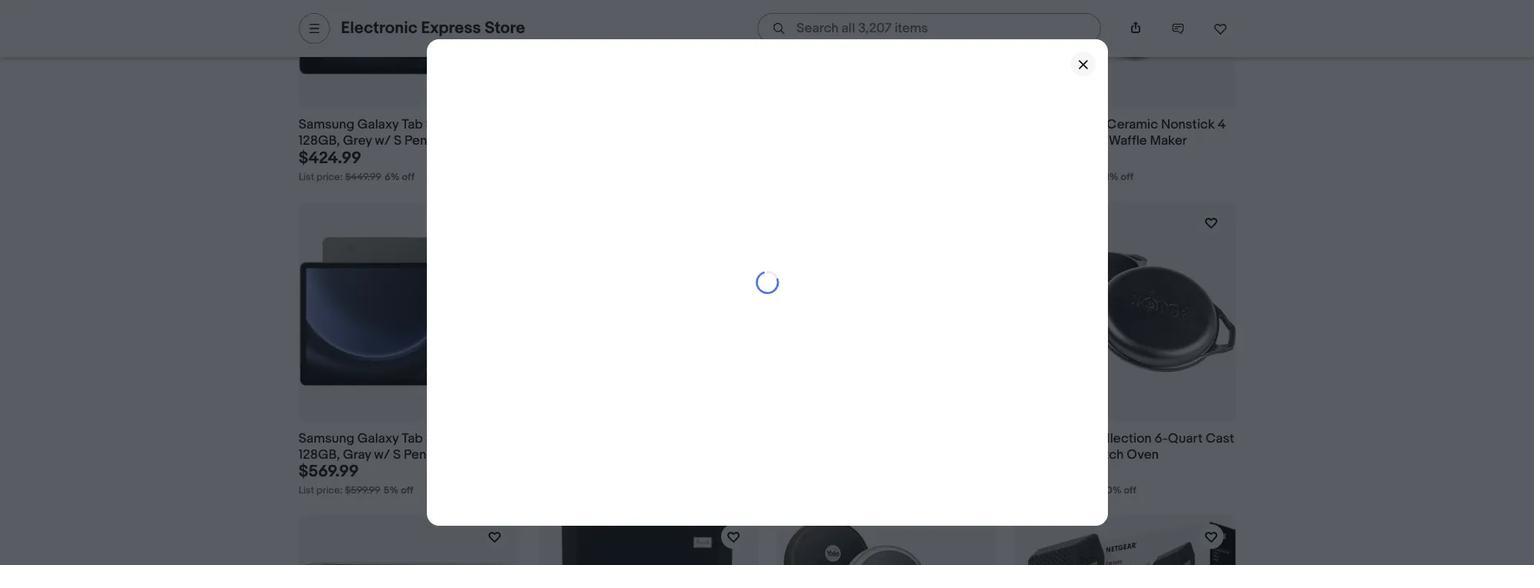 Task type: vqa. For each thing, say whether or not it's contained in the screenshot.
Shipping and handling
no



Task type: describe. For each thing, give the bounding box(es) containing it.
w/ for $569.99
[[374, 447, 390, 463]]

$569.99 list price: $599.99 5% off
[[299, 463, 413, 497]]

20%
[[1100, 485, 1122, 497]]

samsung galaxy tab s9 fe+, 12.4", 256gb, gray w/ s pen (wi-fi) : quick view image
[[537, 237, 758, 386]]

oven
[[1127, 447, 1159, 463]]

4
[[1218, 117, 1226, 133]]

s for $569.99
[[393, 447, 401, 463]]

electronic
[[341, 18, 417, 39]]

s9 for $424.99
[[426, 117, 441, 133]]

electronic express store link
[[341, 18, 525, 39]]

6-
[[1155, 431, 1168, 447]]

fi) for $424.99
[[454, 133, 468, 149]]

(wi- for $569.99
[[429, 447, 453, 463]]

128gb, for $424.99
[[299, 133, 340, 149]]

elite
[[1078, 117, 1104, 133]]

10.9",
[[465, 117, 495, 133]]

$599.99
[[345, 485, 380, 497]]

w/ for $424.99
[[375, 133, 391, 149]]

pen for $569.99
[[404, 447, 426, 463]]

list for $424.99
[[299, 171, 314, 183]]

lodge chef collection 6-quart cast iron double dutch oven
[[1015, 431, 1234, 463]]

5%
[[384, 485, 399, 497]]

lodge chef collection 6-quart cast iron double dutch oven button
[[1015, 431, 1235, 463]]

electronic express store
[[341, 18, 525, 39]]

off inside $569.99 list price: $599.99 5% off
[[401, 485, 413, 497]]

off inside $424.99 list price: $449.99 6% off
[[402, 171, 415, 183]]

(wi- for $424.99
[[430, 133, 454, 149]]

31%
[[1100, 171, 1119, 183]]

pen for $424.99
[[405, 133, 427, 149]]

samsung galaxy tab s9 fe+, 12.4", 128gb, lavender w/ s pen (wi-fi) : quick view image
[[537, 0, 758, 72]]

greenpan elite ceramic nonstick 4 square belgian waffle maker button
[[1015, 117, 1235, 149]]

samsung for $424.99
[[299, 117, 354, 133]]

tab for $569.99
[[402, 431, 423, 447]]

samsung galaxy tab s9 fe+, 12.4", 128gb, gray w/ s pen (wi-fi) button
[[299, 431, 519, 463]]

loading content image
[[753, 269, 781, 297]]

greenpan elite ceramic nonstick 2-square waffle maker : quick view image
[[776, 0, 997, 108]]

samsung galaxy tab s9 fe+, 12.4", 128gb, gray w/ s pen (wi-fi) : quick view image
[[299, 237, 519, 386]]

s9 for $569.99
[[426, 431, 441, 447]]

chef
[[1056, 431, 1085, 447]]

square
[[1015, 133, 1058, 149]]

gray
[[343, 447, 371, 463]]

avanti mt7v1b 0.7 cu. ft. 700w microwave oven w/ 6 cooking modes : quick view image
[[299, 562, 519, 566]]



Task type: locate. For each thing, give the bounding box(es) containing it.
s9 inside samsung galaxy tab s9 fe+, 12.4", 128gb, gray w/ s pen (wi-fi)
[[426, 431, 441, 447]]

0 vertical spatial s
[[394, 133, 402, 149]]

galaxy for $569.99
[[357, 431, 399, 447]]

0 vertical spatial 128gb,
[[299, 133, 340, 149]]

$449.99
[[345, 171, 381, 183]]

128gb, inside samsung galaxy tab s9 fe, 10.9", 128gb, grey w/ s pen (wi-fi)
[[299, 133, 340, 149]]

samsung inside samsung galaxy tab s9 fe, 10.9", 128gb, grey w/ s pen (wi-fi)
[[299, 117, 354, 133]]

google nest x yale keyless deadbolt touchscreen smart lock with nest connect : quick view image
[[776, 516, 997, 566]]

2 s9 from the top
[[426, 431, 441, 447]]

grey
[[343, 133, 372, 149]]

0 vertical spatial (wi-
[[430, 133, 454, 149]]

s inside samsung galaxy tab s9 fe, 10.9", 128gb, grey w/ s pen (wi-fi)
[[394, 133, 402, 149]]

pen
[[405, 133, 427, 149], [404, 447, 426, 463]]

1 vertical spatial tab
[[402, 431, 423, 447]]

s up 6%
[[394, 133, 402, 149]]

pen right grey
[[405, 133, 427, 149]]

s9 inside samsung galaxy tab s9 fe, 10.9", 128gb, grey w/ s pen (wi-fi)
[[426, 117, 441, 133]]

store
[[485, 18, 525, 39]]

quart
[[1168, 431, 1203, 447]]

off right 31% in the right top of the page
[[1121, 171, 1133, 183]]

iron
[[1015, 447, 1038, 463]]

price: for $569.99
[[317, 485, 343, 497]]

31% off
[[1100, 171, 1133, 183]]

2 128gb, from the top
[[299, 447, 340, 463]]

1 vertical spatial s9
[[426, 431, 441, 447]]

(wi-
[[430, 133, 454, 149], [429, 447, 453, 463]]

samsung galaxy tab s9 fe+, 12.4", 128gb, gray w/ s pen (wi-fi)
[[299, 431, 504, 463]]

list inside $424.99 list price: $449.99 6% off
[[299, 171, 314, 183]]

0 vertical spatial w/
[[375, 133, 391, 149]]

0 vertical spatial pen
[[405, 133, 427, 149]]

galaxy inside samsung galaxy tab s9 fe, 10.9", 128gb, grey w/ s pen (wi-fi)
[[357, 117, 399, 133]]

collection
[[1088, 431, 1152, 447]]

2 samsung from the top
[[299, 431, 354, 447]]

dutch
[[1088, 447, 1124, 463]]

list
[[299, 171, 314, 183], [299, 485, 314, 497]]

128gb,
[[299, 133, 340, 149], [299, 447, 340, 463]]

off right 6%
[[402, 171, 415, 183]]

fi) inside samsung galaxy tab s9 fe+, 12.4", 128gb, gray w/ s pen (wi-fi)
[[453, 447, 467, 463]]

1 vertical spatial fi)
[[453, 447, 467, 463]]

greenpan elite ceramic nonstick 4 square belgian waffle maker
[[1015, 117, 1226, 149]]

belgian
[[1061, 133, 1106, 149]]

samsung inside samsung galaxy tab s9 fe+, 12.4", 128gb, gray w/ s pen (wi-fi)
[[299, 431, 354, 447]]

1 vertical spatial s
[[393, 447, 401, 463]]

1 s9 from the top
[[426, 117, 441, 133]]

(wi- down fe+,
[[429, 447, 453, 463]]

$569.99
[[299, 463, 359, 483]]

w/ inside samsung galaxy tab s9 fe+, 12.4", 128gb, gray w/ s pen (wi-fi)
[[374, 447, 390, 463]]

off right "20%"
[[1124, 485, 1136, 497]]

ceramic
[[1107, 117, 1158, 133]]

samsung galaxy tab s9 fe, 10.9", 128gb, grey w/ s pen (wi-fi)
[[299, 117, 495, 149]]

greenpan
[[1015, 117, 1075, 133]]

fi)
[[454, 133, 468, 149], [453, 447, 467, 463]]

20% off
[[1100, 485, 1136, 497]]

$424.99
[[299, 149, 361, 169]]

128gb, left gray
[[299, 447, 340, 463]]

galaxy
[[357, 117, 399, 133], [357, 431, 399, 447]]

price: inside $424.99 list price: $449.99 6% off
[[317, 171, 343, 183]]

s9 left fe+,
[[426, 431, 441, 447]]

galaxy inside samsung galaxy tab s9 fe+, 12.4", 128gb, gray w/ s pen (wi-fi)
[[357, 431, 399, 447]]

galaxy for $424.99
[[357, 117, 399, 133]]

(wi- inside samsung galaxy tab s9 fe+, 12.4", 128gb, gray w/ s pen (wi-fi)
[[429, 447, 453, 463]]

pen inside samsung galaxy tab s9 fe+, 12.4", 128gb, gray w/ s pen (wi-fi)
[[404, 447, 426, 463]]

2 price: from the top
[[317, 485, 343, 497]]

nonstick
[[1161, 117, 1215, 133]]

12.4",
[[473, 431, 504, 447]]

fi) inside samsung galaxy tab s9 fe, 10.9", 128gb, grey w/ s pen (wi-fi)
[[454, 133, 468, 149]]

0 vertical spatial list
[[299, 171, 314, 183]]

0 vertical spatial fi)
[[454, 133, 468, 149]]

netgear cm1000 docsis 3.1 xfinity compatible ultra-high speed cable modem : quick view image
[[1015, 516, 1235, 566]]

samsung galaxy tab s9 fe, 10.9", 128gb, grey w/ s pen (wi-fi) button
[[299, 117, 519, 149]]

off
[[402, 171, 415, 183], [1121, 171, 1133, 183], [401, 485, 413, 497], [1124, 485, 1136, 497]]

s inside samsung galaxy tab s9 fe+, 12.4", 128gb, gray w/ s pen (wi-fi)
[[393, 447, 401, 463]]

1 tab from the top
[[402, 117, 423, 133]]

waffle
[[1109, 133, 1147, 149]]

128gb, left grey
[[299, 133, 340, 149]]

s up 5%
[[393, 447, 401, 463]]

fe,
[[444, 117, 462, 133]]

double
[[1041, 447, 1085, 463]]

tab inside samsung galaxy tab s9 fe, 10.9", 128gb, grey w/ s pen (wi-fi)
[[402, 117, 423, 133]]

w/ right grey
[[375, 133, 391, 149]]

tab left fe,
[[402, 117, 423, 133]]

galaxy up grey
[[357, 117, 399, 133]]

1 samsung from the top
[[299, 117, 354, 133]]

samsung
[[299, 117, 354, 133], [299, 431, 354, 447]]

dialog
[[0, 0, 1534, 566]]

$424.99 list price: $449.99 6% off
[[299, 149, 415, 183]]

0 vertical spatial galaxy
[[357, 117, 399, 133]]

w/ inside samsung galaxy tab s9 fe, 10.9", 128gb, grey w/ s pen (wi-fi)
[[375, 133, 391, 149]]

price: down "$424.99"
[[317, 171, 343, 183]]

1 128gb, from the top
[[299, 133, 340, 149]]

1 vertical spatial w/
[[374, 447, 390, 463]]

128gb, inside samsung galaxy tab s9 fe+, 12.4", 128gb, gray w/ s pen (wi-fi)
[[299, 447, 340, 463]]

price: for $424.99
[[317, 171, 343, 183]]

1 list from the top
[[299, 171, 314, 183]]

samsung up "$424.99"
[[299, 117, 354, 133]]

1 vertical spatial list
[[299, 485, 314, 497]]

save this seller electronic_express image
[[1213, 22, 1227, 35]]

pen right gray
[[404, 447, 426, 463]]

fi) down fe,
[[454, 133, 468, 149]]

1 vertical spatial galaxy
[[357, 431, 399, 447]]

0 vertical spatial tab
[[402, 117, 423, 133]]

off right 5%
[[401, 485, 413, 497]]

cast
[[1206, 431, 1234, 447]]

s9 left fe,
[[426, 117, 441, 133]]

avanti 1.4 cu. ft. black superconductor compact refrigerator mini fridge : quick view image
[[559, 516, 736, 566]]

list down $569.99 at the left
[[299, 485, 314, 497]]

tab
[[402, 117, 423, 133], [402, 431, 423, 447]]

s9
[[426, 117, 441, 133], [426, 431, 441, 447]]

tab for $424.99
[[402, 117, 423, 133]]

samsung for $569.99
[[299, 431, 354, 447]]

1 galaxy from the top
[[357, 117, 399, 133]]

price: down $569.99 at the left
[[317, 485, 343, 497]]

s for $424.99
[[394, 133, 402, 149]]

samsung galaxy tab s9 fe, 10.9", 128gb, grey w/ s pen (wi-fi) : quick view image
[[299, 0, 519, 75]]

2 tab from the top
[[402, 431, 423, 447]]

fi) for $569.99
[[453, 447, 467, 463]]

greenpan elite ceramic nonstick 4 square belgian waffle maker : quick view image
[[1015, 0, 1235, 108]]

(wi- inside samsung galaxy tab s9 fe, 10.9", 128gb, grey w/ s pen (wi-fi)
[[430, 133, 454, 149]]

fe+,
[[444, 431, 470, 447]]

0 vertical spatial price:
[[317, 171, 343, 183]]

2 galaxy from the top
[[357, 431, 399, 447]]

express
[[421, 18, 481, 39]]

w/
[[375, 133, 391, 149], [374, 447, 390, 463]]

price: inside $569.99 list price: $599.99 5% off
[[317, 485, 343, 497]]

1 vertical spatial 128gb,
[[299, 447, 340, 463]]

(wi- down fe,
[[430, 133, 454, 149]]

list for $569.99
[[299, 485, 314, 497]]

1 vertical spatial price:
[[317, 485, 343, 497]]

1 vertical spatial samsung
[[299, 431, 354, 447]]

fi) down fe+,
[[453, 447, 467, 463]]

pen inside samsung galaxy tab s9 fe, 10.9", 128gb, grey w/ s pen (wi-fi)
[[405, 133, 427, 149]]

0 vertical spatial samsung
[[299, 117, 354, 133]]

lodge
[[1015, 431, 1053, 447]]

list down "$424.99"
[[299, 171, 314, 183]]

tab inside samsung galaxy tab s9 fe+, 12.4", 128gb, gray w/ s pen (wi-fi)
[[402, 431, 423, 447]]

price:
[[317, 171, 343, 183], [317, 485, 343, 497]]

6%
[[384, 171, 400, 183]]

2 list from the top
[[299, 485, 314, 497]]

list inside $569.99 list price: $599.99 5% off
[[299, 485, 314, 497]]

0 vertical spatial s9
[[426, 117, 441, 133]]

1 vertical spatial pen
[[404, 447, 426, 463]]

128gb, for $569.99
[[299, 447, 340, 463]]

tab left fe+,
[[402, 431, 423, 447]]

maker
[[1150, 133, 1187, 149]]

galaxy up gray
[[357, 431, 399, 447]]

lodge chef collection 6-quart cast iron double dutch oven : quick view image
[[1015, 251, 1235, 373]]

w/ right gray
[[374, 447, 390, 463]]

s
[[394, 133, 402, 149], [393, 447, 401, 463]]

1 price: from the top
[[317, 171, 343, 183]]

1 vertical spatial (wi-
[[429, 447, 453, 463]]

samsung up $569.99 at the left
[[299, 431, 354, 447]]



